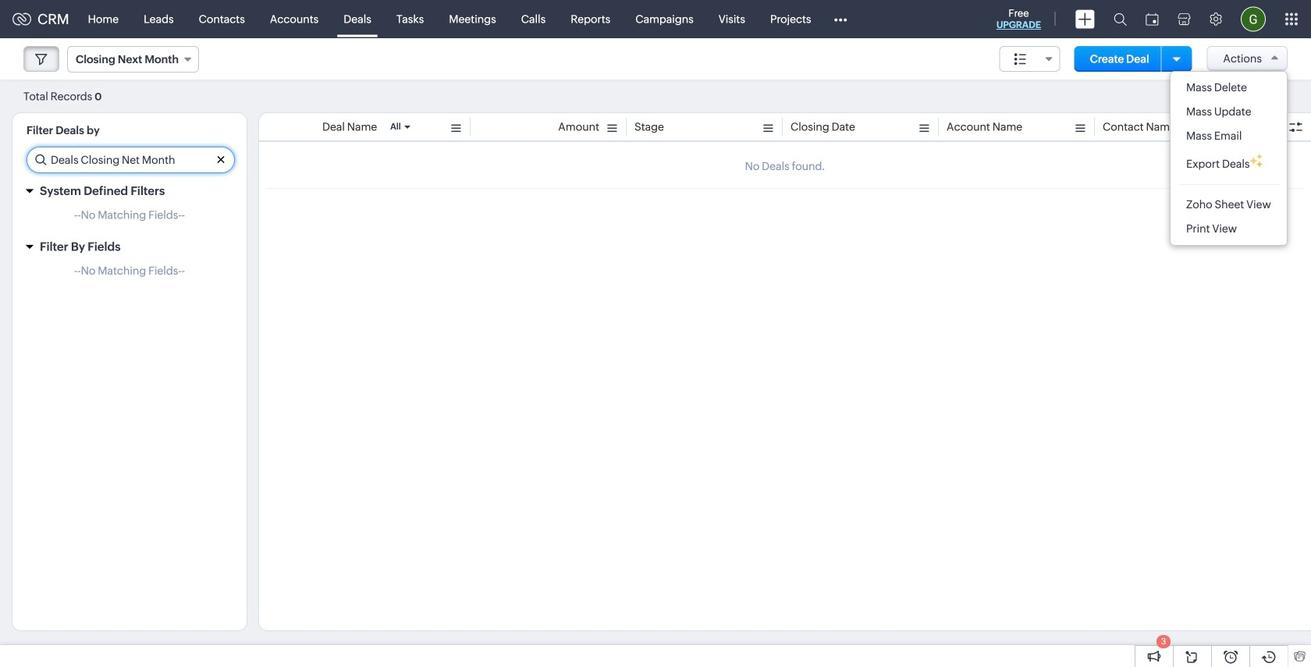 Task type: describe. For each thing, give the bounding box(es) containing it.
Other Modules field
[[824, 7, 858, 32]]

none field the size
[[1000, 46, 1061, 72]]

calendar image
[[1146, 13, 1160, 25]]

Search text field
[[27, 148, 234, 173]]

create menu image
[[1076, 10, 1096, 29]]

create menu element
[[1067, 0, 1105, 38]]

2 region from the top
[[12, 261, 247, 289]]



Task type: locate. For each thing, give the bounding box(es) containing it.
search element
[[1105, 0, 1137, 38]]

profile image
[[1242, 7, 1267, 32]]

region
[[12, 205, 247, 233], [12, 261, 247, 289]]

profile element
[[1232, 0, 1276, 38]]

1 region from the top
[[12, 205, 247, 233]]

1 vertical spatial region
[[12, 261, 247, 289]]

logo image
[[12, 13, 31, 25]]

None field
[[67, 46, 199, 73], [1000, 46, 1061, 72], [67, 46, 199, 73]]

size image
[[1015, 52, 1027, 66]]

search image
[[1114, 12, 1128, 26]]

0 vertical spatial region
[[12, 205, 247, 233]]



Task type: vqa. For each thing, say whether or not it's contained in the screenshot.
bottommost region
yes



